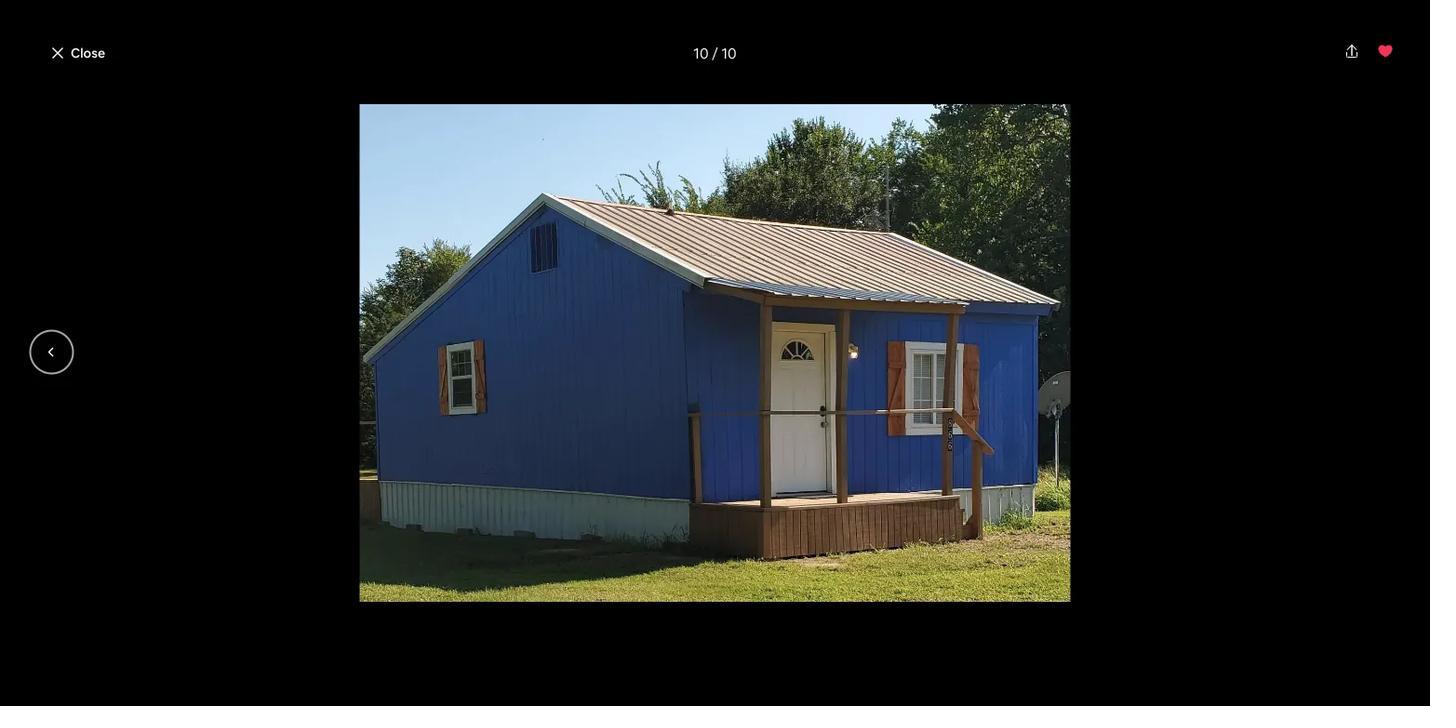 Task type: describe. For each thing, give the bounding box(es) containing it.
home
[[248, 570, 303, 596]]

entire
[[187, 570, 244, 596]]

powderly, texas, united states button
[[314, 132, 500, 155]]

hosted
[[308, 570, 375, 596]]

·
[[387, 602, 390, 621]]

cozy country cabin image 1 image
[[187, 177, 708, 541]]

bath
[[403, 602, 435, 621]]

cozy country cabin powderly, texas, united states
[[187, 95, 500, 152]]

1
[[394, 602, 400, 621]]

$654
[[905, 594, 954, 621]]

1 10 from the left
[[694, 43, 709, 62]]

texas,
[[376, 135, 414, 152]]

2
[[338, 602, 346, 621]]

cozy country cabin image 5 image
[[976, 366, 1230, 541]]

Start your search search field
[[569, 15, 848, 60]]

entire home hosted by rachel 2 beds · 1 bath
[[187, 570, 472, 621]]

united
[[417, 135, 459, 152]]

photo tour dialog
[[0, 0, 1431, 706]]



Task type: locate. For each thing, give the bounding box(es) containing it.
by rachel
[[380, 570, 472, 596]]

beds
[[350, 602, 384, 621]]

10 right /
[[722, 43, 737, 62]]

cabin
[[349, 95, 416, 126]]

learn more about the host, rachel. image
[[743, 571, 795, 623], [743, 571, 795, 623]]

cozy country cabin image 3 image
[[716, 366, 969, 541]]

2 10 from the left
[[722, 43, 737, 62]]

cozy country cabin image 2 image
[[716, 177, 969, 359]]

$654 $604
[[905, 594, 1007, 621]]

10 / 10
[[694, 43, 737, 62]]

10 left /
[[694, 43, 709, 62]]

10
[[694, 43, 709, 62], [722, 43, 737, 62]]

1 horizontal spatial 10
[[722, 43, 737, 62]]

powderly,
[[314, 135, 374, 152]]

states
[[461, 135, 500, 152]]

cozy country cabin image 4 image
[[976, 177, 1230, 359]]

full bathroom image 1 image
[[540, 0, 1230, 406], [540, 0, 1230, 406]]

/
[[712, 43, 718, 62]]

exterior image 1 image
[[540, 466, 881, 694], [540, 466, 881, 694]]

country
[[250, 95, 344, 126]]

cozy
[[187, 95, 245, 126]]

exterior image 2 image
[[89, 104, 1341, 602], [89, 104, 1341, 602], [888, 466, 1230, 694], [888, 466, 1230, 694]]

$604
[[958, 594, 1007, 621]]

0 horizontal spatial 10
[[694, 43, 709, 62]]



Task type: vqa. For each thing, say whether or not it's contained in the screenshot.
"Start your search" search field
yes



